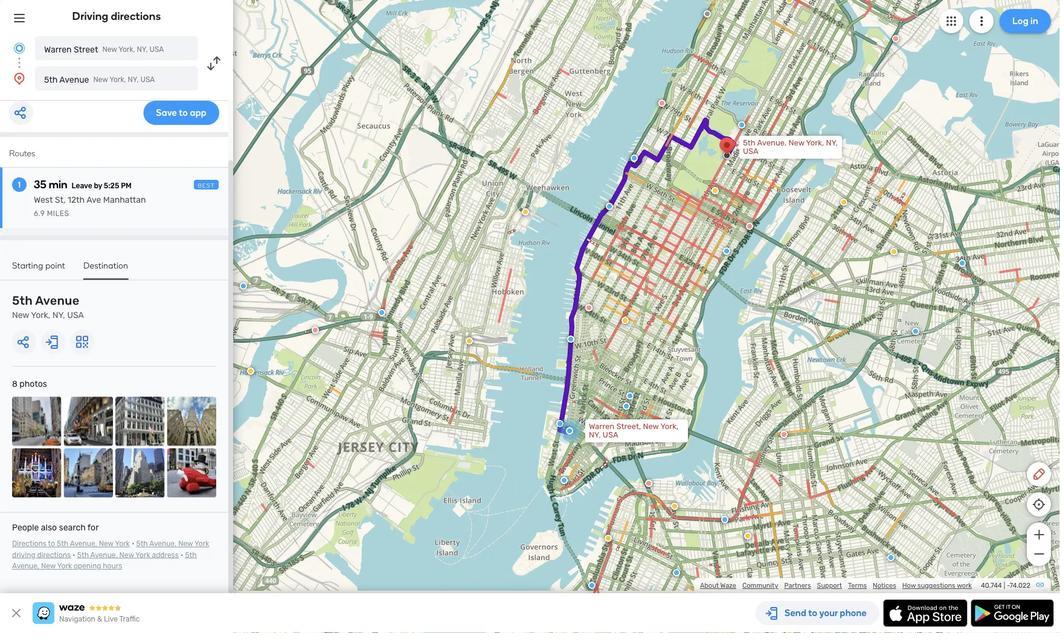 Task type: locate. For each thing, give the bounding box(es) containing it.
5th avenue new york, ny, usa down starting point button
[[12, 294, 84, 320]]

current location image
[[12, 41, 27, 56]]

warren inside warren street, new york, ny, usa
[[589, 422, 614, 432]]

support link
[[817, 582, 842, 590]]

suggestions
[[918, 582, 955, 590]]

avenue down street
[[59, 75, 89, 85]]

routes
[[9, 148, 35, 159]]

5th avenue, new york opening hours
[[12, 551, 197, 571]]

west st, 12th ave manhattan 6.9 miles
[[34, 195, 146, 218]]

york, inside 5th avenue, new york, ny, usa
[[806, 138, 824, 148]]

1 horizontal spatial warren
[[589, 422, 614, 432]]

photos
[[20, 379, 47, 389]]

0 horizontal spatial road closed image
[[645, 480, 652, 487]]

warren street, new york, ny, usa
[[589, 422, 678, 440]]

new inside 5th avenue, new york opening hours
[[41, 562, 56, 571]]

1 vertical spatial warren
[[589, 422, 614, 432]]

image 8 of 5th avenue, new york image
[[167, 449, 216, 498]]

starting point button
[[12, 260, 65, 279]]

hazard image
[[622, 317, 629, 324], [247, 368, 254, 375]]

5th avenue new york, ny, usa down "warren street new york, ny, usa"
[[44, 75, 155, 85]]

avenue, inside 5th avenue, new york driving directions
[[149, 540, 177, 548]]

1 horizontal spatial hazard image
[[622, 317, 629, 324]]

usa inside warren street, new york, ny, usa
[[603, 431, 618, 440]]

usa inside 5th avenue, new york, ny, usa
[[743, 147, 759, 156]]

notices
[[873, 582, 896, 590]]

5th inside 5th avenue, new york opening hours
[[185, 551, 197, 560]]

directions right driving
[[111, 10, 161, 23]]

5th avenue, new york opening hours link
[[12, 551, 197, 571]]

avenue, for usa
[[757, 138, 787, 148]]

avenue, inside 5th avenue, new york opening hours
[[12, 562, 39, 571]]

avenue
[[59, 75, 89, 85], [35, 294, 79, 308]]

hazard image
[[840, 199, 847, 206], [890, 248, 898, 255], [671, 503, 678, 510], [744, 533, 751, 540]]

ny, inside "warren street new york, ny, usa"
[[137, 45, 148, 54]]

1 horizontal spatial road closed image
[[746, 223, 753, 230]]

1 vertical spatial avenue
[[35, 294, 79, 308]]

link image
[[1035, 580, 1045, 590]]

1 horizontal spatial directions
[[111, 10, 161, 23]]

warren
[[44, 44, 72, 54], [589, 422, 614, 432]]

terms link
[[848, 582, 867, 590]]

york inside 5th avenue, new york driving directions
[[195, 540, 209, 548]]

warren left street,
[[589, 422, 614, 432]]

avenue down point
[[35, 294, 79, 308]]

starting
[[12, 260, 43, 271]]

avenue, inside 5th avenue, new york, ny, usa
[[757, 138, 787, 148]]

avenue,
[[757, 138, 787, 148], [70, 540, 97, 548], [149, 540, 177, 548], [90, 551, 118, 560], [12, 562, 39, 571]]

police image
[[738, 121, 745, 129], [606, 203, 613, 210], [959, 260, 966, 267], [378, 309, 385, 317], [1051, 332, 1058, 339], [623, 403, 630, 410], [561, 477, 568, 484], [887, 554, 895, 562], [588, 582, 596, 590]]

image 4 of 5th avenue, new york image
[[167, 397, 216, 446]]

image 2 of 5th avenue, new york image
[[64, 397, 113, 446]]

5th
[[44, 75, 58, 85], [743, 138, 755, 148], [12, 294, 33, 308], [57, 540, 68, 548], [136, 540, 148, 548], [77, 551, 89, 560], [185, 551, 197, 560]]

usa
[[150, 45, 164, 54], [140, 76, 155, 84], [743, 147, 759, 156], [67, 310, 84, 320], [603, 431, 618, 440]]

avenue, for directions
[[149, 540, 177, 548]]

0 horizontal spatial directions
[[37, 551, 71, 560]]

york,
[[119, 45, 135, 54], [109, 76, 126, 84], [806, 138, 824, 148], [31, 310, 50, 320], [660, 422, 678, 432]]

driving directions
[[72, 10, 161, 23]]

leave
[[72, 182, 92, 190]]

5th avenue, new york, ny, usa
[[743, 138, 838, 156]]

york inside 5th avenue, new york opening hours
[[57, 562, 72, 571]]

1
[[18, 180, 21, 190]]

ny, inside 5th avenue, new york, ny, usa
[[826, 138, 838, 148]]

waze
[[720, 582, 736, 590]]

road closed image
[[746, 223, 753, 230], [645, 480, 652, 487]]

40.744 | -74.022
[[981, 582, 1030, 590]]

miles
[[47, 210, 69, 218]]

west
[[34, 195, 53, 205]]

ny,
[[137, 45, 148, 54], [128, 76, 139, 84], [826, 138, 838, 148], [52, 310, 65, 320], [589, 431, 601, 440]]

road closed image
[[892, 35, 899, 42], [658, 100, 666, 107], [585, 304, 593, 312], [312, 327, 319, 334]]

directions
[[111, 10, 161, 23], [37, 551, 71, 560]]

ny, inside warren street, new york, ny, usa
[[589, 431, 601, 440]]

1 vertical spatial hazard image
[[247, 368, 254, 375]]

also
[[41, 523, 57, 533]]

0 vertical spatial warren
[[44, 44, 72, 54]]

directions
[[12, 540, 46, 548]]

35
[[34, 178, 47, 191]]

avenue, for hours
[[12, 562, 39, 571]]

york for opening
[[57, 562, 72, 571]]

location image
[[12, 71, 27, 86]]

1 vertical spatial directions
[[37, 551, 71, 560]]

min
[[49, 178, 67, 191]]

|
[[1004, 582, 1005, 590]]

york
[[115, 540, 130, 548], [195, 540, 209, 548], [135, 551, 150, 560], [57, 562, 72, 571]]

live
[[104, 615, 118, 624]]

image 3 of 5th avenue, new york image
[[115, 397, 165, 446]]

usa inside "warren street new york, ny, usa"
[[150, 45, 164, 54]]

hours
[[103, 562, 122, 571]]

avenue inside 5th avenue new york, ny, usa
[[35, 294, 79, 308]]

40.744
[[981, 582, 1002, 590]]

partners
[[784, 582, 811, 590]]

warren left street
[[44, 44, 72, 54]]

0 vertical spatial directions
[[111, 10, 161, 23]]

partners link
[[784, 582, 811, 590]]

0 horizontal spatial warren
[[44, 44, 72, 54]]

1 vertical spatial road closed image
[[645, 480, 652, 487]]

5th avenue new york, ny, usa
[[44, 75, 155, 85], [12, 294, 84, 320]]

destination
[[83, 260, 128, 271]]

directions down to at the left bottom of the page
[[37, 551, 71, 560]]

best
[[198, 182, 215, 189]]

police image
[[921, 333, 928, 341], [567, 336, 574, 343], [556, 420, 564, 428], [677, 574, 684, 581]]

image 6 of 5th avenue, new york image
[[64, 449, 113, 498]]

new
[[102, 45, 117, 54], [93, 76, 108, 84], [789, 138, 804, 148], [12, 310, 29, 320], [643, 422, 659, 432], [99, 540, 114, 548], [178, 540, 193, 548], [119, 551, 134, 560], [41, 562, 56, 571]]

0 horizontal spatial hazard image
[[247, 368, 254, 375]]

1 vertical spatial 5th avenue new york, ny, usa
[[12, 294, 84, 320]]

5th avenue, new york driving directions link
[[12, 540, 209, 560]]

x image
[[9, 606, 24, 621]]



Task type: describe. For each thing, give the bounding box(es) containing it.
5th avenue, new york driving directions
[[12, 540, 209, 560]]

warren street new york, ny, usa
[[44, 44, 164, 54]]

image 7 of 5th avenue, new york image
[[115, 449, 165, 498]]

8
[[12, 379, 17, 389]]

opening
[[74, 562, 101, 571]]

0 vertical spatial road closed image
[[746, 223, 753, 230]]

by
[[94, 182, 102, 190]]

about waze community partners support terms notices how suggestions work
[[700, 582, 972, 590]]

destination button
[[83, 260, 128, 280]]

york for driving
[[195, 540, 209, 548]]

&
[[97, 615, 102, 624]]

about waze link
[[700, 582, 736, 590]]

to
[[48, 540, 55, 548]]

about
[[700, 582, 719, 590]]

zoom in image
[[1031, 528, 1046, 542]]

5th inside 5th avenue, new york, ny, usa
[[743, 138, 755, 148]]

driving
[[72, 10, 108, 23]]

street,
[[616, 422, 641, 432]]

accident image
[[719, 259, 727, 266]]

how suggestions work link
[[902, 582, 972, 590]]

0 vertical spatial avenue
[[59, 75, 89, 85]]

starting point
[[12, 260, 65, 271]]

community
[[742, 582, 778, 590]]

manhattan
[[103, 195, 146, 205]]

navigation & live traffic
[[59, 615, 140, 624]]

search
[[59, 523, 86, 533]]

for
[[87, 523, 99, 533]]

community link
[[742, 582, 778, 590]]

-
[[1007, 582, 1010, 590]]

new inside 5th avenue, new york, ny, usa
[[789, 138, 804, 148]]

0 vertical spatial hazard image
[[622, 317, 629, 324]]

warren for street,
[[589, 422, 614, 432]]

8 photos
[[12, 379, 47, 389]]

directions to 5th avenue, new york link
[[12, 540, 130, 548]]

street
[[74, 44, 98, 54]]

people
[[12, 523, 39, 533]]

address
[[152, 551, 179, 560]]

5th inside 5th avenue, new york driving directions
[[136, 540, 148, 548]]

image 5 of 5th avenue, new york image
[[12, 449, 61, 498]]

0 vertical spatial 5th avenue new york, ny, usa
[[44, 75, 155, 85]]

new inside "warren street new york, ny, usa"
[[102, 45, 117, 54]]

6.9
[[34, 210, 45, 218]]

point
[[45, 260, 65, 271]]

new inside 5th avenue, new york driving directions
[[178, 540, 193, 548]]

st,
[[55, 195, 66, 205]]

pencil image
[[1032, 468, 1046, 482]]

35 min leave by 5:25 pm
[[34, 178, 132, 191]]

image 1 of 5th avenue, new york image
[[12, 397, 61, 446]]

traffic
[[119, 615, 140, 624]]

directions inside 5th avenue, new york driving directions
[[37, 551, 71, 560]]

support
[[817, 582, 842, 590]]

driving
[[12, 551, 35, 560]]

5th avenue, new york address
[[77, 551, 179, 560]]

new inside warren street, new york, ny, usa
[[643, 422, 659, 432]]

5th inside 5th avenue new york, ny, usa
[[12, 294, 33, 308]]

pm
[[121, 182, 132, 190]]

people also search for
[[12, 523, 99, 533]]

12th
[[68, 195, 85, 205]]

5th avenue, new york address link
[[77, 551, 179, 560]]

york, inside warren street, new york, ny, usa
[[660, 422, 678, 432]]

ave
[[86, 195, 101, 205]]

york, inside "warren street new york, ny, usa"
[[119, 45, 135, 54]]

work
[[957, 582, 972, 590]]

accident image
[[704, 10, 711, 18]]

how
[[902, 582, 916, 590]]

york for address
[[135, 551, 150, 560]]

directions to 5th avenue, new york
[[12, 540, 130, 548]]

terms
[[848, 582, 867, 590]]

warren for street
[[44, 44, 72, 54]]

zoom out image
[[1031, 547, 1046, 562]]

navigation
[[59, 615, 95, 624]]

74.022
[[1010, 582, 1030, 590]]

notices link
[[873, 582, 896, 590]]

5:25
[[104, 182, 119, 190]]



Task type: vqa. For each thing, say whether or not it's contained in the screenshot.
bottom Warren
yes



